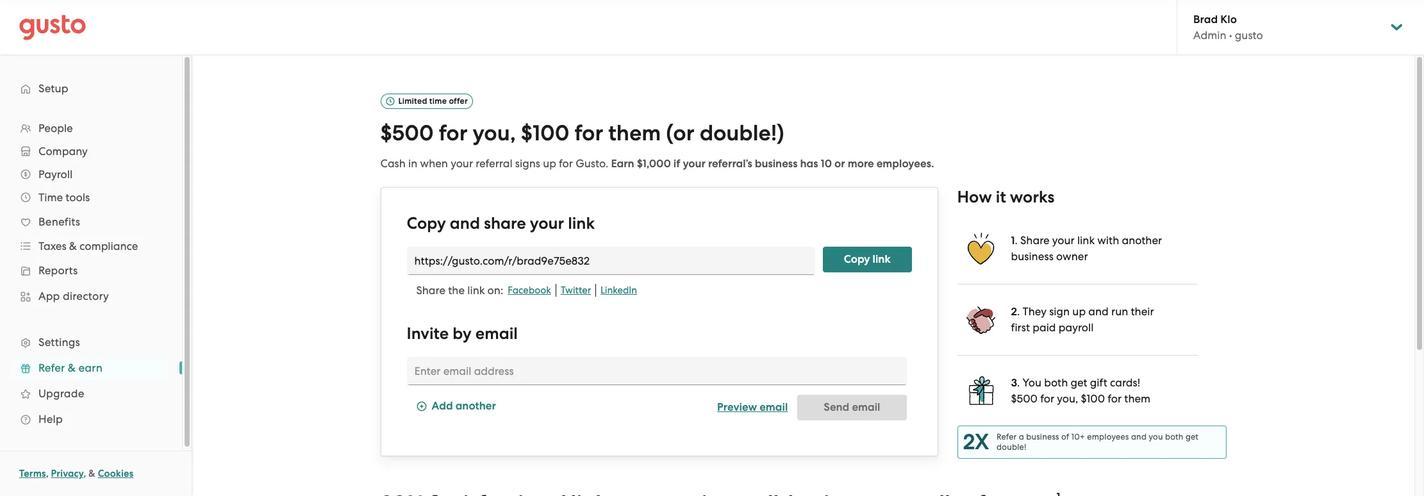 Task type: vqa. For each thing, say whether or not it's contained in the screenshot.
Nov within the by wed, nov 22 set up payroll
no



Task type: locate. For each thing, give the bounding box(es) containing it.
0 vertical spatial business
[[755, 157, 798, 170]]

0 vertical spatial another
[[1122, 234, 1163, 247]]

you, up referral
[[473, 120, 516, 146]]

1 vertical spatial both
[[1166, 432, 1184, 442]]

refer up the 'double!'
[[997, 432, 1017, 442]]

1 vertical spatial refer
[[997, 432, 1017, 442]]

&
[[69, 240, 77, 253], [68, 362, 76, 374], [89, 468, 96, 480]]

taxes & compliance
[[38, 240, 138, 253]]

1 horizontal spatial $500
[[1011, 392, 1038, 405]]

copy inside button
[[844, 252, 870, 266]]

1 vertical spatial .
[[1017, 305, 1020, 318]]

another right add
[[456, 400, 496, 413]]

your inside 'cash in when your referral signs up for gusto. earn $1,000 if your referral's business has 10 or more employees.'
[[451, 157, 473, 170]]

$100 down gift
[[1081, 392, 1105, 405]]

0 vertical spatial &
[[69, 240, 77, 253]]

& left "cookies" button
[[89, 468, 96, 480]]

1 vertical spatial and
[[1089, 305, 1109, 318]]

get left gift
[[1071, 376, 1088, 389]]

1 horizontal spatial share
[[1021, 234, 1050, 247]]

1 vertical spatial email
[[760, 401, 788, 414]]

1 horizontal spatial copy
[[844, 252, 870, 266]]

your
[[451, 157, 473, 170], [683, 157, 706, 170], [530, 213, 564, 233], [1053, 234, 1075, 247]]

link
[[568, 213, 595, 233], [1078, 234, 1095, 247], [873, 252, 891, 266], [468, 284, 485, 297]]

2x
[[963, 429, 989, 455]]

list
[[0, 117, 182, 432]]

0 vertical spatial .
[[1015, 234, 1018, 247]]

people button
[[13, 117, 169, 140]]

refer for refer a business of 10+ employees and you both get double!
[[997, 432, 1017, 442]]

owner
[[1057, 250, 1088, 263]]

an illustration of a gift image
[[965, 375, 997, 406]]

0 vertical spatial and
[[450, 213, 480, 233]]

get right you
[[1186, 432, 1199, 442]]

1 vertical spatial copy
[[844, 252, 870, 266]]

(or
[[666, 120, 695, 146]]

settings link
[[13, 331, 169, 354]]

1 horizontal spatial $100
[[1081, 392, 1105, 405]]

0 horizontal spatial them
[[609, 120, 661, 146]]

0 horizontal spatial another
[[456, 400, 496, 413]]

1 horizontal spatial you,
[[1057, 392, 1079, 405]]

0 horizontal spatial refer
[[38, 362, 65, 374]]

admin
[[1194, 29, 1227, 42]]

and left you
[[1132, 432, 1147, 442]]

link inside button
[[873, 252, 891, 266]]

and left run
[[1089, 305, 1109, 318]]

up
[[543, 157, 556, 170], [1073, 305, 1086, 318]]

. inside "3 . you both get gift cards! $500 for you, $100 for them"
[[1018, 376, 1020, 389]]

invite by email
[[407, 324, 518, 344]]

up right signs
[[543, 157, 556, 170]]

business inside the refer a business of 10+ employees and you both get double!
[[1027, 432, 1060, 442]]

0 vertical spatial $500
[[381, 120, 434, 146]]

them up earn
[[609, 120, 661, 146]]

0 vertical spatial both
[[1045, 376, 1068, 389]]

limited
[[398, 96, 427, 106]]

for down you
[[1041, 392, 1055, 405]]

1 horizontal spatial both
[[1166, 432, 1184, 442]]

gift
[[1090, 376, 1108, 389]]

copy for copy and share your link
[[407, 213, 446, 233]]

business left has
[[755, 157, 798, 170]]

& inside taxes & compliance dropdown button
[[69, 240, 77, 253]]

and inside the refer a business of 10+ employees and you both get double!
[[1132, 432, 1147, 442]]

cookies button
[[98, 466, 134, 482]]

2 vertical spatial and
[[1132, 432, 1147, 442]]

link inside 1 . share your link with another business owner
[[1078, 234, 1095, 247]]

1 vertical spatial &
[[68, 362, 76, 374]]

your right if
[[683, 157, 706, 170]]

$500 down you
[[1011, 392, 1038, 405]]

payroll button
[[13, 163, 169, 186]]

0 vertical spatial up
[[543, 157, 556, 170]]

both inside the refer a business of 10+ employees and you both get double!
[[1166, 432, 1184, 442]]

company
[[38, 145, 88, 158]]

& inside refer & earn link
[[68, 362, 76, 374]]

their
[[1131, 305, 1155, 318]]

and left the share
[[450, 213, 480, 233]]

your up owner
[[1053, 234, 1075, 247]]

earn
[[79, 362, 103, 374]]

copy for copy link
[[844, 252, 870, 266]]

1 horizontal spatial up
[[1073, 305, 1086, 318]]

0 horizontal spatial $500
[[381, 120, 434, 146]]

$100 up signs
[[521, 120, 570, 146]]

help
[[38, 413, 63, 426]]

first
[[1011, 321, 1030, 334]]

share left the
[[416, 284, 446, 297]]

email right preview
[[760, 401, 788, 414]]

1 horizontal spatial email
[[760, 401, 788, 414]]

share right 1
[[1021, 234, 1050, 247]]

0 vertical spatial share
[[1021, 234, 1050, 247]]

None field
[[407, 247, 815, 275]]

business right a on the bottom right of the page
[[1027, 432, 1060, 442]]

1 horizontal spatial ,
[[83, 468, 86, 480]]

how
[[958, 187, 992, 207]]

benefits
[[38, 215, 80, 228]]

2 vertical spatial business
[[1027, 432, 1060, 442]]

for left gusto.
[[559, 157, 573, 170]]

it
[[996, 187, 1006, 207]]

they
[[1023, 305, 1047, 318]]

business down 1
[[1011, 250, 1054, 263]]

2 horizontal spatial and
[[1132, 432, 1147, 442]]

0 horizontal spatial get
[[1071, 376, 1088, 389]]

1 horizontal spatial refer
[[997, 432, 1017, 442]]

1 vertical spatial you,
[[1057, 392, 1079, 405]]

2 . they sign up and run their first paid payroll
[[1011, 305, 1155, 334]]

earn
[[611, 157, 635, 170]]

0 horizontal spatial share
[[416, 284, 446, 297]]

$500 for you, $100 for them (or double!)
[[381, 120, 785, 146]]

0 vertical spatial get
[[1071, 376, 1088, 389]]

$100
[[521, 120, 570, 146], [1081, 392, 1105, 405]]

1 horizontal spatial and
[[1089, 305, 1109, 318]]

cookies
[[98, 468, 134, 480]]

1 . share your link with another business owner
[[1011, 234, 1163, 263]]

1 vertical spatial share
[[416, 284, 446, 297]]

. inside 2 . they sign up and run their first paid payroll
[[1017, 305, 1020, 318]]

your inside 1 . share your link with another business owner
[[1053, 234, 1075, 247]]

time
[[429, 96, 447, 106]]

.
[[1015, 234, 1018, 247], [1017, 305, 1020, 318], [1018, 376, 1020, 389]]

upgrade
[[38, 387, 84, 400]]

privacy link
[[51, 468, 83, 480]]

0 vertical spatial email
[[476, 324, 518, 344]]

0 horizontal spatial both
[[1045, 376, 1068, 389]]

you,
[[473, 120, 516, 146], [1057, 392, 1079, 405]]

your right the share
[[530, 213, 564, 233]]

double!)
[[700, 120, 785, 146]]

them down cards!
[[1125, 392, 1151, 405]]

you, up 'of'
[[1057, 392, 1079, 405]]

home image
[[19, 14, 86, 40]]

another right with
[[1122, 234, 1163, 247]]

2 vertical spatial &
[[89, 468, 96, 480]]

$500 up in
[[381, 120, 434, 146]]

. left the they
[[1017, 305, 1020, 318]]

the
[[448, 284, 465, 297]]

0 vertical spatial copy
[[407, 213, 446, 233]]

& right taxes
[[69, 240, 77, 253]]

klo
[[1221, 13, 1237, 26]]

$100 inside "3 . you both get gift cards! $500 for you, $100 for them"
[[1081, 392, 1105, 405]]

share inside 1 . share your link with another business owner
[[1021, 234, 1050, 247]]

, left "cookies" button
[[83, 468, 86, 480]]

1 vertical spatial get
[[1186, 432, 1199, 442]]

& left earn
[[68, 362, 76, 374]]

. for 1
[[1015, 234, 1018, 247]]

1 horizontal spatial another
[[1122, 234, 1163, 247]]

1 vertical spatial another
[[456, 400, 496, 413]]

copy
[[407, 213, 446, 233], [844, 252, 870, 266]]

and
[[450, 213, 480, 233], [1089, 305, 1109, 318], [1132, 432, 1147, 442]]

0 horizontal spatial you,
[[473, 120, 516, 146]]

upgrade link
[[13, 382, 169, 405]]

2 vertical spatial .
[[1018, 376, 1020, 389]]

1 vertical spatial $500
[[1011, 392, 1038, 405]]

$500
[[381, 120, 434, 146], [1011, 392, 1038, 405]]

& for earn
[[68, 362, 76, 374]]

employees.
[[877, 157, 935, 170]]

, left the privacy "link"
[[46, 468, 49, 480]]

0 vertical spatial refer
[[38, 362, 65, 374]]

0 horizontal spatial copy
[[407, 213, 446, 233]]

for down cards!
[[1108, 392, 1122, 405]]

0 vertical spatial $100
[[521, 120, 570, 146]]

setup link
[[13, 77, 169, 100]]

refer
[[38, 362, 65, 374], [997, 432, 1017, 442]]

1 vertical spatial $100
[[1081, 392, 1105, 405]]

10
[[821, 157, 832, 170]]

1 vertical spatial them
[[1125, 392, 1151, 405]]

facebook
[[508, 285, 551, 296]]

refer down settings
[[38, 362, 65, 374]]

0 horizontal spatial up
[[543, 157, 556, 170]]

you, inside "3 . you both get gift cards! $500 for you, $100 for them"
[[1057, 392, 1079, 405]]

share
[[1021, 234, 1050, 247], [416, 284, 446, 297]]

1 vertical spatial business
[[1011, 250, 1054, 263]]

add another button
[[416, 395, 496, 420]]

email
[[476, 324, 518, 344], [760, 401, 788, 414]]

your right when
[[451, 157, 473, 170]]

1 vertical spatial up
[[1073, 305, 1086, 318]]

Enter email address email field
[[407, 357, 907, 385]]

referral
[[476, 157, 513, 170]]

refer inside the refer a business of 10+ employees and you both get double!
[[997, 432, 1017, 442]]

email right by
[[476, 324, 518, 344]]

get
[[1071, 376, 1088, 389], [1186, 432, 1199, 442]]

0 vertical spatial them
[[609, 120, 661, 146]]

0 horizontal spatial $100
[[521, 120, 570, 146]]

. right an illustration of a heart image
[[1015, 234, 1018, 247]]

if
[[674, 157, 681, 170]]

refer inside refer & earn link
[[38, 362, 65, 374]]

. inside 1 . share your link with another business owner
[[1015, 234, 1018, 247]]

1 horizontal spatial them
[[1125, 392, 1151, 405]]

. left you
[[1018, 376, 1020, 389]]

another inside button
[[456, 400, 496, 413]]

gusto
[[1235, 29, 1264, 42]]

0 horizontal spatial ,
[[46, 468, 49, 480]]

1 horizontal spatial get
[[1186, 432, 1199, 442]]

up up payroll
[[1073, 305, 1086, 318]]

them
[[609, 120, 661, 146], [1125, 392, 1151, 405]]

tools
[[66, 191, 90, 204]]



Task type: describe. For each thing, give the bounding box(es) containing it.
employees
[[1088, 432, 1129, 442]]

10+
[[1072, 432, 1085, 442]]

preview
[[717, 401, 757, 414]]

add another
[[432, 400, 496, 413]]

0 horizontal spatial and
[[450, 213, 480, 233]]

app
[[38, 290, 60, 303]]

terms link
[[19, 468, 46, 480]]

for down offer
[[439, 120, 468, 146]]

3
[[1011, 376, 1018, 390]]

up inside 2 . they sign up and run their first paid payroll
[[1073, 305, 1086, 318]]

1 , from the left
[[46, 468, 49, 480]]

paid
[[1033, 321, 1056, 334]]

preview email
[[717, 401, 788, 414]]

you
[[1023, 376, 1042, 389]]

your for 1 . share your link with another business owner
[[1053, 234, 1075, 247]]

business inside 1 . share your link with another business owner
[[1011, 250, 1054, 263]]

referral's
[[708, 157, 753, 170]]

. for 2
[[1017, 305, 1020, 318]]

share the link on: facebook
[[416, 284, 551, 297]]

on:
[[488, 284, 503, 297]]

has
[[800, 157, 818, 170]]

you
[[1149, 432, 1163, 442]]

payroll
[[1059, 321, 1094, 334]]

email inside preview email button
[[760, 401, 788, 414]]

privacy
[[51, 468, 83, 480]]

company button
[[13, 140, 169, 163]]

refer & earn link
[[13, 356, 169, 380]]

0 vertical spatial you,
[[473, 120, 516, 146]]

terms
[[19, 468, 46, 480]]

2 , from the left
[[83, 468, 86, 480]]

brad
[[1194, 13, 1218, 26]]

of
[[1062, 432, 1070, 442]]

linkedin button
[[596, 284, 642, 297]]

your for cash in when your referral signs up for gusto. earn $1,000 if your referral's business has 10 or more employees.
[[451, 157, 473, 170]]

time tools button
[[13, 186, 169, 209]]

taxes
[[38, 240, 66, 253]]

refer for refer & earn
[[38, 362, 65, 374]]

run
[[1112, 305, 1129, 318]]

3 . you both get gift cards! $500 for you, $100 for them
[[1011, 376, 1151, 405]]

app directory link
[[13, 285, 169, 308]]

benefits link
[[13, 210, 169, 233]]

time tools
[[38, 191, 90, 204]]

facebook button
[[503, 284, 556, 297]]

setup
[[38, 82, 68, 95]]

or
[[835, 157, 845, 170]]

for inside 'cash in when your referral signs up for gusto. earn $1,000 if your referral's business has 10 or more employees.'
[[559, 157, 573, 170]]

2x list
[[958, 213, 1227, 459]]

reports
[[38, 264, 78, 277]]

payroll
[[38, 168, 73, 181]]

with
[[1098, 234, 1120, 247]]

1
[[1011, 234, 1015, 247]]

offer
[[449, 96, 468, 106]]

copy link
[[844, 252, 891, 266]]

gusto navigation element
[[0, 55, 182, 453]]

works
[[1010, 187, 1055, 207]]

and inside 2 . they sign up and run their first paid payroll
[[1089, 305, 1109, 318]]

reports link
[[13, 259, 169, 282]]

invite
[[407, 324, 449, 344]]

both inside "3 . you both get gift cards! $500 for you, $100 for them"
[[1045, 376, 1068, 389]]

0 horizontal spatial email
[[476, 324, 518, 344]]

time
[[38, 191, 63, 204]]

compliance
[[80, 240, 138, 253]]

& for compliance
[[69, 240, 77, 253]]

directory
[[63, 290, 109, 303]]

signs
[[515, 157, 540, 170]]

2
[[1011, 305, 1017, 319]]

more
[[848, 157, 874, 170]]

a
[[1019, 432, 1025, 442]]

an illustration of a handshake image
[[965, 304, 997, 336]]

cash
[[381, 157, 406, 170]]

for up gusto.
[[575, 120, 604, 146]]

taxes & compliance button
[[13, 235, 169, 258]]

app directory
[[38, 290, 109, 303]]

preview email button
[[717, 395, 788, 420]]

double!
[[997, 442, 1027, 452]]

in
[[408, 157, 418, 170]]

people
[[38, 122, 73, 135]]

share
[[484, 213, 526, 233]]

brad klo admin • gusto
[[1194, 13, 1264, 42]]

list containing people
[[0, 117, 182, 432]]

module__icon___go7vc image
[[416, 402, 427, 412]]

linkedin
[[601, 285, 637, 296]]

by
[[453, 324, 472, 344]]

up inside 'cash in when your referral signs up for gusto. earn $1,000 if your referral's business has 10 or more employees.'
[[543, 157, 556, 170]]

refer & earn
[[38, 362, 103, 374]]

$500 inside "3 . you both get gift cards! $500 for you, $100 for them"
[[1011, 392, 1038, 405]]

how it works
[[958, 187, 1055, 207]]

another inside 1 . share your link with another business owner
[[1122, 234, 1163, 247]]

when
[[420, 157, 448, 170]]

help link
[[13, 408, 169, 431]]

your for copy and share your link
[[530, 213, 564, 233]]

them inside "3 . you both get gift cards! $500 for you, $100 for them"
[[1125, 392, 1151, 405]]

get inside the refer a business of 10+ employees and you both get double!
[[1186, 432, 1199, 442]]

terms , privacy , & cookies
[[19, 468, 134, 480]]

refer a business of 10+ employees and you both get double!
[[997, 432, 1199, 452]]

•
[[1230, 29, 1233, 42]]

limited time offer
[[398, 96, 468, 106]]

twitter button
[[556, 284, 596, 297]]

get inside "3 . you both get gift cards! $500 for you, $100 for them"
[[1071, 376, 1088, 389]]

settings
[[38, 336, 80, 349]]

cash in when your referral signs up for gusto. earn $1,000 if your referral's business has 10 or more employees.
[[381, 157, 935, 170]]

gusto.
[[576, 157, 609, 170]]

twitter
[[561, 285, 591, 296]]

an illustration of a heart image
[[965, 233, 997, 265]]



